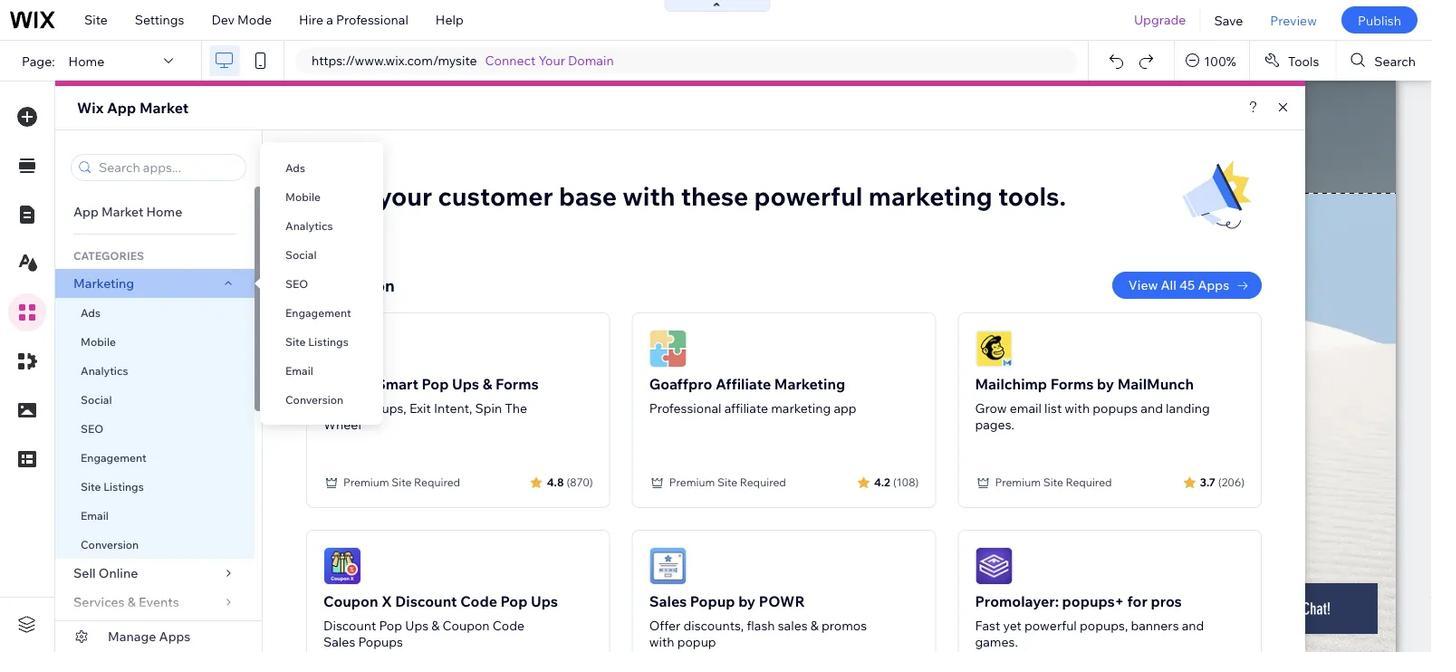 Task type: vqa. For each thing, say whether or not it's contained in the screenshot.
Manage
yes



Task type: describe. For each thing, give the bounding box(es) containing it.
0 vertical spatial code
[[460, 593, 497, 611]]

by for popup
[[739, 593, 756, 611]]

a
[[326, 12, 333, 28]]

your
[[378, 180, 432, 212]]

sales
[[778, 618, 808, 634]]

poptin: smart pop ups & forms logo image
[[323, 330, 362, 368]]

engagement link for 'email' link to the top
[[260, 298, 383, 327]]

site left poptin: smart pop ups & forms logo
[[285, 335, 306, 348]]

& inside poptin: smart pop ups & forms email popups, exit intent, spin the wheel
[[483, 375, 492, 393]]

promolayer: popups+ for pros fast yet powerful popups, banners and games.
[[975, 593, 1204, 650]]

popups
[[358, 634, 403, 650]]

seo link for engagement "link" corresponding to the left 'email' link
[[55, 414, 255, 443]]

view
[[1129, 277, 1158, 293]]

conversion link for 'email' link to the top
[[260, 385, 383, 414]]

site listings link for the left 'email' link
[[55, 472, 255, 501]]

0 vertical spatial conversion
[[306, 275, 395, 295]]

0 horizontal spatial professional
[[336, 12, 409, 28]]

coupon x discount code pop ups discount pop ups & coupon code sales popups
[[323, 593, 558, 650]]

pop inside poptin: smart pop ups & forms email popups, exit intent, spin the wheel
[[422, 375, 449, 393]]

required for marketing
[[740, 476, 786, 489]]

manage apps button
[[55, 622, 262, 652]]

marketing link
[[55, 269, 255, 298]]

goaffpro affiliate marketing logo image
[[649, 330, 687, 368]]

help
[[436, 12, 464, 28]]

social link for analytics link corresponding to engagement "link" corresponding to the left 'email' link
[[55, 385, 255, 414]]

services & events
[[73, 594, 179, 610]]

site left "settings"
[[84, 12, 108, 28]]

professional inside goaffpro affiliate marketing professional affiliate marketing app
[[649, 400, 722, 416]]

popups,
[[1080, 618, 1128, 634]]

required for forms
[[414, 476, 460, 489]]

hire
[[299, 12, 324, 28]]

and for mailmunch
[[1141, 400, 1163, 416]]

1 vertical spatial market
[[101, 204, 143, 220]]

search
[[1375, 53, 1416, 69]]

promolayer: popups+ for pros logo image
[[975, 547, 1013, 585]]

flash
[[747, 618, 775, 634]]

preview button
[[1257, 0, 1331, 40]]

preview
[[1271, 12, 1317, 28]]

mobile link for analytics link corresponding to engagement "link" corresponding to the left 'email' link
[[55, 327, 255, 356]]

marketing inside goaffpro affiliate marketing professional affiliate marketing app
[[771, 400, 831, 416]]

yet
[[1003, 618, 1022, 634]]

popup
[[690, 593, 735, 611]]

grow inside mailchimp forms by mailmunch grow email list with popups and landing pages.
[[975, 400, 1007, 416]]

popups,
[[359, 400, 407, 416]]

listings for engagement "link" corresponding to the left 'email' link
[[103, 480, 144, 493]]

publish button
[[1342, 6, 1418, 34]]

seo for engagement "link" associated with 'email' link to the top
[[285, 277, 308, 290]]

analytics link for engagement "link" associated with 'email' link to the top
[[260, 211, 383, 240]]

ups inside poptin: smart pop ups & forms email popups, exit intent, spin the wheel
[[452, 375, 479, 393]]

services & events link
[[55, 588, 255, 617]]

banners
[[1131, 618, 1179, 634]]

connect
[[485, 53, 536, 68]]

100%
[[1204, 53, 1237, 69]]

powr
[[759, 593, 805, 611]]

popups+
[[1062, 593, 1124, 611]]

engagement for engagement "link" associated with 'email' link to the top
[[285, 306, 351, 319]]

customer
[[438, 180, 553, 212]]

powerful inside the promolayer: popups+ for pros fast yet powerful popups, banners and games.
[[1025, 618, 1077, 634]]

powerful inside "marketing grow your customer base with these powerful marketing tools."
[[754, 180, 863, 212]]

site down list
[[1044, 476, 1064, 489]]

0 vertical spatial market
[[139, 99, 189, 117]]

mailchimp forms by mailmunch grow email list with popups and landing pages.
[[975, 375, 1210, 433]]

popups
[[1093, 400, 1138, 416]]

goaffpro
[[649, 375, 713, 393]]

4.8
[[547, 475, 564, 489]]

all
[[1161, 277, 1177, 293]]

coupon x discount code pop ups logo image
[[323, 547, 362, 585]]

mode
[[238, 12, 272, 28]]

0 vertical spatial discount
[[395, 593, 457, 611]]

0 horizontal spatial home
[[68, 53, 104, 69]]

conversion link for the left 'email' link
[[55, 530, 255, 559]]

email for the left 'email' link
[[81, 509, 109, 522]]

0 horizontal spatial coupon
[[323, 593, 378, 611]]

sales inside sales popup by powr offer discounts, flash sales & promos with popup
[[649, 593, 687, 611]]

services
[[73, 594, 125, 610]]

1 vertical spatial ups
[[531, 593, 558, 611]]

social for social link corresponding to engagement "link" associated with 'email' link to the top analytics link
[[285, 248, 317, 261]]

fast
[[975, 618, 1001, 634]]

tools.
[[998, 180, 1067, 212]]

discounts,
[[684, 618, 744, 634]]

upgrade
[[1134, 12, 1186, 28]]

conversion for engagement "link" corresponding to the left 'email' link
[[81, 538, 139, 551]]

settings
[[135, 12, 184, 28]]

sales popup by powr offer discounts, flash sales & promos with popup
[[649, 593, 867, 650]]

site listings for site listings link associated with 'email' link to the top
[[285, 335, 349, 348]]

base
[[559, 180, 617, 212]]

save
[[1215, 12, 1243, 28]]

app market home
[[73, 204, 182, 220]]

1 vertical spatial code
[[493, 618, 525, 634]]

(870)
[[567, 475, 593, 489]]

games.
[[975, 634, 1018, 650]]

1 horizontal spatial app
[[107, 99, 136, 117]]

your
[[539, 53, 565, 68]]

affiliate
[[716, 375, 771, 393]]

forms inside mailchimp forms by mailmunch grow email list with popups and landing pages.
[[1051, 375, 1094, 393]]

landing
[[1166, 400, 1210, 416]]

ads for ads link associated with analytics link corresponding to engagement "link" corresponding to the left 'email' link
[[81, 306, 101, 319]]

0 vertical spatial apps
[[1198, 277, 1230, 293]]

marketing grow your customer base with these powerful marketing tools.
[[306, 153, 1067, 212]]

spin
[[475, 400, 502, 416]]

marketing inside "marketing grow your customer base with these powerful marketing tools."
[[869, 180, 993, 212]]

marketing for marketing grow your customer base with these powerful marketing tools.
[[306, 153, 385, 173]]

events
[[139, 594, 179, 610]]

manage apps
[[108, 629, 191, 645]]

grow inside "marketing grow your customer base with these powerful marketing tools."
[[306, 180, 372, 212]]

pros
[[1151, 593, 1182, 611]]

x
[[382, 593, 392, 611]]

required for email
[[1066, 476, 1112, 489]]

3.7 (206)
[[1200, 475, 1245, 489]]

analytics link for engagement "link" corresponding to the left 'email' link
[[55, 356, 255, 385]]

premium for goaffpro
[[669, 476, 715, 489]]

social link for engagement "link" associated with 'email' link to the top analytics link
[[260, 240, 383, 269]]

sales popup by powr logo image
[[649, 547, 687, 585]]

with inside sales popup by powr offer discounts, flash sales & promos with popup
[[649, 634, 675, 650]]

0 horizontal spatial discount
[[323, 618, 376, 634]]

tools button
[[1250, 41, 1336, 81]]

premium site required for affiliate
[[669, 476, 786, 489]]

search button
[[1337, 41, 1433, 81]]

3.7
[[1200, 475, 1216, 489]]

& inside coupon x discount code pop ups discount pop ups & coupon code sales popups
[[432, 618, 440, 634]]

for
[[1128, 593, 1148, 611]]

seo for engagement "link" corresponding to the left 'email' link
[[81, 422, 104, 435]]

list
[[1045, 400, 1062, 416]]

with inside mailchimp forms by mailmunch grow email list with popups and landing pages.
[[1065, 400, 1090, 416]]

4.2
[[874, 475, 891, 489]]

& inside sales popup by powr offer discounts, flash sales & promos with popup
[[811, 618, 819, 634]]

wix app market
[[77, 99, 189, 117]]

mailchimp forms by mailmunch logo image
[[975, 330, 1013, 368]]

mobile link for engagement "link" associated with 'email' link to the top analytics link
[[260, 182, 383, 211]]

promolayer:
[[975, 593, 1059, 611]]

1 vertical spatial coupon
[[443, 618, 490, 634]]

2 vertical spatial pop
[[379, 618, 402, 634]]

forms inside poptin: smart pop ups & forms email popups, exit intent, spin the wheel
[[496, 375, 539, 393]]

ads for engagement "link" associated with 'email' link to the top analytics link ads link
[[285, 161, 305, 174]]

hire a professional
[[299, 12, 409, 28]]

site down affiliate
[[718, 476, 738, 489]]

mobile for analytics link corresponding to engagement "link" corresponding to the left 'email' link
[[81, 335, 116, 348]]

view all 45 apps link
[[1113, 272, 1262, 299]]

and for pros
[[1182, 618, 1204, 634]]

sell
[[73, 565, 96, 581]]

offer
[[649, 618, 681, 634]]

goaffpro affiliate marketing professional affiliate marketing app
[[649, 375, 857, 416]]

(206)
[[1219, 475, 1245, 489]]



Task type: locate. For each thing, give the bounding box(es) containing it.
discount right x
[[395, 593, 457, 611]]

1 vertical spatial apps
[[159, 629, 191, 645]]

app right wix on the left top
[[107, 99, 136, 117]]

marketing up app
[[775, 375, 846, 393]]

forms up list
[[1051, 375, 1094, 393]]

discount up popups
[[323, 618, 376, 634]]

1 horizontal spatial engagement link
[[260, 298, 383, 327]]

1 required from the left
[[414, 476, 460, 489]]

0 horizontal spatial apps
[[159, 629, 191, 645]]

professional right a
[[336, 12, 409, 28]]

4.8 (870)
[[547, 475, 593, 489]]

promos
[[822, 618, 867, 634]]

sell online
[[73, 565, 138, 581]]

0 vertical spatial marketing
[[306, 153, 385, 173]]

and down mailmunch
[[1141, 400, 1163, 416]]

1 vertical spatial by
[[739, 593, 756, 611]]

home down 'search apps...' 'field'
[[146, 204, 182, 220]]

2 required from the left
[[740, 476, 786, 489]]

the
[[505, 400, 527, 416]]

grow up the pages. on the right
[[975, 400, 1007, 416]]

1 horizontal spatial required
[[740, 476, 786, 489]]

apps inside button
[[159, 629, 191, 645]]

sales inside coupon x discount code pop ups discount pop ups & coupon code sales popups
[[323, 634, 355, 650]]

site listings up poptin:
[[285, 335, 349, 348]]

site listings link up poptin:
[[260, 327, 383, 356]]

Search apps... field
[[93, 155, 240, 180]]

conversion link up wheel
[[260, 385, 383, 414]]

0 vertical spatial by
[[1097, 375, 1115, 393]]

0 horizontal spatial premium
[[343, 476, 389, 489]]

email link up wheel
[[260, 356, 383, 385]]

mobile
[[285, 190, 321, 203], [81, 335, 116, 348]]

1 vertical spatial mobile
[[81, 335, 116, 348]]

0 vertical spatial ads
[[285, 161, 305, 174]]

1 horizontal spatial and
[[1182, 618, 1204, 634]]

1 horizontal spatial coupon
[[443, 618, 490, 634]]

smart
[[376, 375, 419, 393]]

online
[[99, 565, 138, 581]]

email left poptin: smart pop ups & forms logo
[[285, 364, 313, 377]]

affiliate
[[725, 400, 768, 416]]

conversion link up 'online'
[[55, 530, 255, 559]]

1 horizontal spatial professional
[[649, 400, 722, 416]]

listings up poptin:
[[308, 335, 349, 348]]

1 vertical spatial analytics
[[81, 364, 128, 377]]

site up sell
[[81, 480, 101, 493]]

1 horizontal spatial seo link
[[260, 269, 383, 298]]

0 vertical spatial mobile
[[285, 190, 321, 203]]

1 vertical spatial engagement
[[81, 451, 146, 464]]

conversion for engagement "link" associated with 'email' link to the top
[[285, 393, 344, 406]]

save button
[[1201, 0, 1257, 40]]

with
[[623, 180, 675, 212], [1065, 400, 1090, 416], [649, 634, 675, 650]]

required down affiliate
[[740, 476, 786, 489]]

0 horizontal spatial sales
[[323, 634, 355, 650]]

pages.
[[975, 417, 1015, 433]]

1 horizontal spatial ads link
[[260, 153, 383, 182]]

0 vertical spatial professional
[[336, 12, 409, 28]]

0 horizontal spatial email link
[[55, 501, 255, 530]]

marketing inside "marketing grow your customer base with these powerful marketing tools."
[[306, 153, 385, 173]]

analytics link
[[260, 211, 383, 240], [55, 356, 255, 385]]

sales
[[649, 593, 687, 611], [323, 634, 355, 650]]

1 vertical spatial mobile link
[[55, 327, 255, 356]]

1 horizontal spatial marketing
[[306, 153, 385, 173]]

0 vertical spatial home
[[68, 53, 104, 69]]

exit
[[409, 400, 431, 416]]

mobile for engagement "link" associated with 'email' link to the top analytics link
[[285, 190, 321, 203]]

4.2 (108)
[[874, 475, 919, 489]]

0 horizontal spatial powerful
[[754, 180, 863, 212]]

2 vertical spatial email
[[81, 509, 109, 522]]

mailmunch
[[1118, 375, 1194, 393]]

marketing
[[306, 153, 385, 173], [73, 275, 134, 291], [775, 375, 846, 393]]

0 horizontal spatial app
[[73, 204, 99, 220]]

conversion up wheel
[[285, 393, 344, 406]]

1 vertical spatial social link
[[55, 385, 255, 414]]

and inside the promolayer: popups+ for pros fast yet powerful popups, banners and games.
[[1182, 618, 1204, 634]]

0 vertical spatial marketing
[[869, 180, 993, 212]]

&
[[483, 375, 492, 393], [127, 594, 136, 610], [432, 618, 440, 634], [811, 618, 819, 634]]

analytics for engagement "link" corresponding to the left 'email' link
[[81, 364, 128, 377]]

required
[[414, 476, 460, 489], [740, 476, 786, 489], [1066, 476, 1112, 489]]

1 vertical spatial social
[[81, 393, 112, 406]]

apps
[[1198, 277, 1230, 293], [159, 629, 191, 645]]

premium site required for smart
[[343, 476, 460, 489]]

1 horizontal spatial by
[[1097, 375, 1115, 393]]

conversion link
[[260, 385, 383, 414], [55, 530, 255, 559]]

engagement link for the left 'email' link
[[55, 443, 255, 472]]

100% button
[[1175, 41, 1249, 81]]

premium site required
[[343, 476, 460, 489], [669, 476, 786, 489], [995, 476, 1112, 489]]

professional
[[336, 12, 409, 28], [649, 400, 722, 416]]

0 vertical spatial ads link
[[260, 153, 383, 182]]

by inside sales popup by powr offer discounts, flash sales & promos with popup
[[739, 593, 756, 611]]

marketing for marketing
[[73, 275, 134, 291]]

1 vertical spatial home
[[146, 204, 182, 220]]

app up categories
[[73, 204, 99, 220]]

ads link
[[260, 153, 383, 182], [55, 298, 255, 327]]

1 horizontal spatial sales
[[649, 593, 687, 611]]

email for 'email' link to the top
[[285, 364, 313, 377]]

1 vertical spatial email
[[323, 400, 356, 416]]

dev
[[212, 12, 235, 28]]

3 premium from the left
[[995, 476, 1041, 489]]

https://www.wix.com/mysite connect your domain
[[312, 53, 614, 68]]

1 vertical spatial seo link
[[55, 414, 255, 443]]

pop
[[422, 375, 449, 393], [501, 593, 528, 611], [379, 618, 402, 634]]

email up sell
[[81, 509, 109, 522]]

1 horizontal spatial site listings link
[[260, 327, 383, 356]]

premium site required down list
[[995, 476, 1112, 489]]

email link up sell online link
[[55, 501, 255, 530]]

1 vertical spatial site listings link
[[55, 472, 255, 501]]

1 horizontal spatial listings
[[308, 335, 349, 348]]

analytics for engagement "link" associated with 'email' link to the top
[[285, 219, 333, 232]]

site
[[84, 12, 108, 28], [285, 335, 306, 348], [392, 476, 412, 489], [718, 476, 738, 489], [1044, 476, 1064, 489], [81, 480, 101, 493]]

1 vertical spatial analytics link
[[55, 356, 255, 385]]

app market home link
[[55, 198, 255, 227]]

conversion up sell online
[[81, 538, 139, 551]]

email up wheel
[[323, 400, 356, 416]]

ads link for analytics link corresponding to engagement "link" corresponding to the left 'email' link
[[55, 298, 255, 327]]

1 horizontal spatial analytics
[[285, 219, 333, 232]]

required down intent,
[[414, 476, 460, 489]]

1 horizontal spatial mobile link
[[260, 182, 383, 211]]

email
[[285, 364, 313, 377], [323, 400, 356, 416], [81, 509, 109, 522]]

with down offer
[[649, 634, 675, 650]]

1 horizontal spatial analytics link
[[260, 211, 383, 240]]

1 vertical spatial marketing
[[771, 400, 831, 416]]

market
[[139, 99, 189, 117], [101, 204, 143, 220]]

1 horizontal spatial premium
[[669, 476, 715, 489]]

and inside mailchimp forms by mailmunch grow email list with popups and landing pages.
[[1141, 400, 1163, 416]]

2 horizontal spatial required
[[1066, 476, 1112, 489]]

1 horizontal spatial marketing
[[869, 180, 993, 212]]

premium site required for forms
[[995, 476, 1112, 489]]

1 premium site required from the left
[[343, 476, 460, 489]]

sales left popups
[[323, 634, 355, 650]]

0 horizontal spatial pop
[[379, 618, 402, 634]]

with right list
[[1065, 400, 1090, 416]]

and down "pros"
[[1182, 618, 1204, 634]]

0 horizontal spatial marketing
[[771, 400, 831, 416]]

marketing inside goaffpro affiliate marketing professional affiliate marketing app
[[775, 375, 846, 393]]

3 required from the left
[[1066, 476, 1112, 489]]

0 horizontal spatial analytics
[[81, 364, 128, 377]]

powerful
[[754, 180, 863, 212], [1025, 618, 1077, 634]]

1 premium from the left
[[343, 476, 389, 489]]

1 vertical spatial with
[[1065, 400, 1090, 416]]

1 vertical spatial listings
[[103, 480, 144, 493]]

0 vertical spatial email
[[285, 364, 313, 377]]

by up popups
[[1097, 375, 1115, 393]]

2 forms from the left
[[1051, 375, 1094, 393]]

2 vertical spatial conversion
[[81, 538, 139, 551]]

email
[[1010, 400, 1042, 416]]

wix
[[77, 99, 104, 117]]

marketing up your
[[306, 153, 385, 173]]

intent,
[[434, 400, 472, 416]]

0 vertical spatial site listings link
[[260, 327, 383, 356]]

0 horizontal spatial ads
[[81, 306, 101, 319]]

1 vertical spatial marketing
[[73, 275, 134, 291]]

site down exit
[[392, 476, 412, 489]]

0 horizontal spatial marketing
[[73, 275, 134, 291]]

0 vertical spatial with
[[623, 180, 675, 212]]

0 horizontal spatial by
[[739, 593, 756, 611]]

social link
[[260, 240, 383, 269], [55, 385, 255, 414]]

listings up 'online'
[[103, 480, 144, 493]]

1 horizontal spatial discount
[[395, 593, 457, 611]]

1 vertical spatial sales
[[323, 634, 355, 650]]

conversion
[[306, 275, 395, 295], [285, 393, 344, 406], [81, 538, 139, 551]]

app
[[834, 400, 857, 416]]

email inside poptin: smart pop ups & forms email popups, exit intent, spin the wheel
[[323, 400, 356, 416]]

https://www.wix.com/mysite
[[312, 53, 477, 68]]

tools
[[1288, 53, 1320, 69]]

with right base
[[623, 180, 675, 212]]

market up categories
[[101, 204, 143, 220]]

categories
[[73, 249, 144, 262]]

with inside "marketing grow your customer base with these powerful marketing tools."
[[623, 180, 675, 212]]

45
[[1180, 277, 1195, 293]]

premium
[[343, 476, 389, 489], [669, 476, 715, 489], [995, 476, 1041, 489]]

apps down events
[[159, 629, 191, 645]]

0 vertical spatial analytics link
[[260, 211, 383, 240]]

1 forms from the left
[[496, 375, 539, 393]]

seo
[[285, 277, 308, 290], [81, 422, 104, 435]]

3 premium site required from the left
[[995, 476, 1112, 489]]

premium for mailchimp
[[995, 476, 1041, 489]]

ads link for engagement "link" associated with 'email' link to the top analytics link
[[260, 153, 383, 182]]

marketing down categories
[[73, 275, 134, 291]]

required down popups
[[1066, 476, 1112, 489]]

discount
[[395, 593, 457, 611], [323, 618, 376, 634]]

grow
[[306, 180, 372, 212], [975, 400, 1007, 416]]

by
[[1097, 375, 1115, 393], [739, 593, 756, 611]]

2 horizontal spatial premium site required
[[995, 476, 1112, 489]]

2 vertical spatial ups
[[405, 618, 429, 634]]

1 horizontal spatial social
[[285, 248, 317, 261]]

dev mode
[[212, 12, 272, 28]]

2 horizontal spatial premium
[[995, 476, 1041, 489]]

0 horizontal spatial ups
[[405, 618, 429, 634]]

poptin: smart pop ups & forms email popups, exit intent, spin the wheel
[[323, 375, 539, 433]]

sales up offer
[[649, 593, 687, 611]]

0 vertical spatial social link
[[260, 240, 383, 269]]

app inside app market home link
[[73, 204, 99, 220]]

professional down 'goaffpro'
[[649, 400, 722, 416]]

wheel
[[323, 417, 361, 433]]

mailchimp
[[975, 375, 1048, 393]]

forms
[[496, 375, 539, 393], [1051, 375, 1094, 393]]

by inside mailchimp forms by mailmunch grow email list with popups and landing pages.
[[1097, 375, 1115, 393]]

premium for poptin:
[[343, 476, 389, 489]]

domain
[[568, 53, 614, 68]]

grow left your
[[306, 180, 372, 212]]

1 horizontal spatial premium site required
[[669, 476, 786, 489]]

home up wix on the left top
[[68, 53, 104, 69]]

site listings for site listings link corresponding to the left 'email' link
[[81, 480, 144, 493]]

0 vertical spatial engagement
[[285, 306, 351, 319]]

site listings link up sell online link
[[55, 472, 255, 501]]

apps right "45" at the top of page
[[1198, 277, 1230, 293]]

1 vertical spatial pop
[[501, 593, 528, 611]]

seo link for engagement "link" associated with 'email' link to the top
[[260, 269, 383, 298]]

listings for engagement "link" associated with 'email' link to the top
[[308, 335, 349, 348]]

publish
[[1358, 12, 1402, 28]]

1 vertical spatial site listings
[[81, 480, 144, 493]]

premium site required down exit
[[343, 476, 460, 489]]

2 horizontal spatial pop
[[501, 593, 528, 611]]

0 vertical spatial conversion link
[[260, 385, 383, 414]]

premium down the pages. on the right
[[995, 476, 1041, 489]]

1 horizontal spatial site listings
[[285, 335, 349, 348]]

by for forms
[[1097, 375, 1115, 393]]

manage
[[108, 629, 156, 645]]

coupon
[[323, 593, 378, 611], [443, 618, 490, 634]]

0 horizontal spatial grow
[[306, 180, 372, 212]]

0 horizontal spatial site listings link
[[55, 472, 255, 501]]

these
[[681, 180, 749, 212]]

premium up "sales popup by powr logo"
[[669, 476, 715, 489]]

0 vertical spatial ups
[[452, 375, 479, 393]]

mobile link
[[260, 182, 383, 211], [55, 327, 255, 356]]

by up flash
[[739, 593, 756, 611]]

0 vertical spatial seo link
[[260, 269, 383, 298]]

0 vertical spatial email link
[[260, 356, 383, 385]]

1 horizontal spatial seo
[[285, 277, 308, 290]]

2 premium site required from the left
[[669, 476, 786, 489]]

poptin:
[[323, 375, 373, 393]]

conversion up poptin: smart pop ups & forms logo
[[306, 275, 395, 295]]

listings
[[308, 335, 349, 348], [103, 480, 144, 493]]

premium site required down affiliate
[[669, 476, 786, 489]]

site listings link for 'email' link to the top
[[260, 327, 383, 356]]

engagement
[[285, 306, 351, 319], [81, 451, 146, 464]]

market up 'search apps...' 'field'
[[139, 99, 189, 117]]

0 horizontal spatial engagement
[[81, 451, 146, 464]]

1 horizontal spatial conversion link
[[260, 385, 383, 414]]

social for social link corresponding to analytics link corresponding to engagement "link" corresponding to the left 'email' link
[[81, 393, 112, 406]]

ads
[[285, 161, 305, 174], [81, 306, 101, 319]]

premium down wheel
[[343, 476, 389, 489]]

0 vertical spatial and
[[1141, 400, 1163, 416]]

site listings up 'online'
[[81, 480, 144, 493]]

sell online link
[[55, 559, 255, 588]]

1 horizontal spatial email link
[[260, 356, 383, 385]]

0 horizontal spatial mobile link
[[55, 327, 255, 356]]

forms up the
[[496, 375, 539, 393]]

2 vertical spatial marketing
[[775, 375, 846, 393]]

1 horizontal spatial pop
[[422, 375, 449, 393]]

engagement for engagement "link" corresponding to the left 'email' link
[[81, 451, 146, 464]]

1 horizontal spatial social link
[[260, 240, 383, 269]]

1 horizontal spatial email
[[285, 364, 313, 377]]

0 horizontal spatial forms
[[496, 375, 539, 393]]

2 premium from the left
[[669, 476, 715, 489]]



